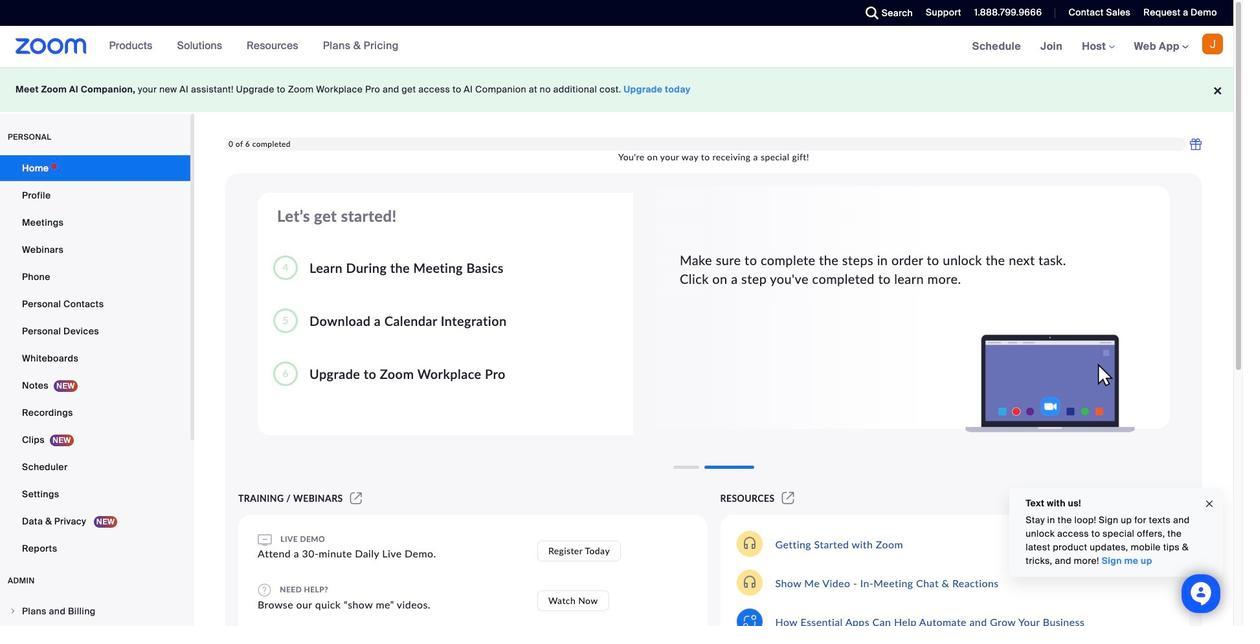 Task type: vqa. For each thing, say whether or not it's contained in the screenshot.
Add to Starred icon in Card for template Me-We-Us Retrospective ELEMENT
no



Task type: locate. For each thing, give the bounding box(es) containing it.
footer
[[0, 67, 1234, 112]]

menu item
[[0, 600, 190, 624]]

product information navigation
[[99, 26, 409, 67]]

banner
[[0, 26, 1234, 68]]

personal menu menu
[[0, 155, 190, 563]]

zoom logo image
[[16, 38, 87, 54]]

meetings navigation
[[963, 26, 1234, 68]]

close image
[[1204, 497, 1215, 512]]



Task type: describe. For each thing, give the bounding box(es) containing it.
window new image
[[348, 493, 364, 504]]

profile picture image
[[1202, 34, 1223, 54]]

right image
[[9, 608, 17, 616]]

window new image
[[780, 493, 796, 504]]



